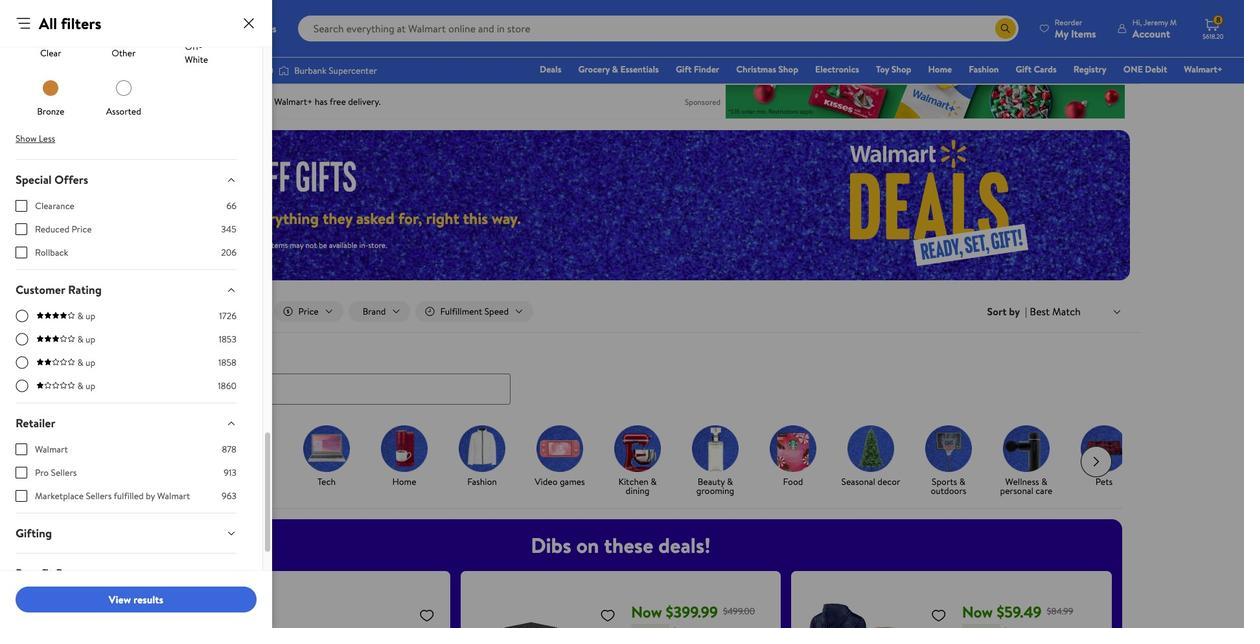 Task type: describe. For each thing, give the bounding box(es) containing it.
last.
[[179, 240, 192, 251]]

other
[[112, 47, 136, 60]]

benefit programs button
[[5, 554, 247, 594]]

shop food image
[[770, 425, 816, 472]]

asked
[[356, 207, 395, 229]]

up for 1853
[[86, 333, 95, 346]]

& up for 1860
[[77, 380, 95, 393]]

seasonal
[[841, 475, 875, 488]]

customer
[[16, 282, 65, 298]]

clear
[[40, 47, 61, 60]]

cards
[[1034, 63, 1057, 76]]

rain
[[206, 240, 218, 251]]

sports
[[932, 475, 957, 488]]

now for now $59.49
[[962, 601, 993, 623]]

all filters dialog
[[0, 0, 272, 629]]

seasonal decor link
[[837, 425, 905, 489]]

gift finder link
[[670, 62, 725, 76]]

Search search field
[[298, 16, 1018, 41]]

0 vertical spatial home
[[928, 63, 952, 76]]

gifting
[[16, 525, 52, 542]]

shop sports and outdoors. image
[[925, 425, 972, 472]]

beauty & grooming link
[[682, 425, 749, 498]]

1 horizontal spatial home link
[[922, 62, 958, 76]]

shop kitchen and dining. image
[[614, 425, 661, 472]]

deals!
[[658, 531, 711, 560]]

kitchen
[[618, 475, 649, 488]]

1 vertical spatial home
[[392, 475, 416, 488]]

next slide for chipmodulewithimages list image
[[1081, 446, 1112, 477]]

in-store button
[[199, 301, 269, 322]]

now $59.49 $84.99
[[962, 601, 1073, 623]]

close panel image
[[241, 16, 257, 31]]

by inside retailer group
[[146, 490, 155, 503]]

up for 1726
[[86, 310, 95, 323]]

& up for 1726
[[77, 310, 95, 323]]

major savings on everything they asked for, right this way.
[[130, 207, 521, 229]]

games
[[560, 475, 585, 488]]

sponsored
[[685, 96, 721, 107]]

be
[[319, 240, 327, 251]]

walmart image
[[21, 18, 105, 39]]

& inside beauty & grooming
[[727, 475, 733, 488]]

add to favorites list, skinceuticals clarifying clay deep pore cleansing masque for normal, oily, combination skin 60 ml / 2.4 fl. oz. image
[[419, 608, 435, 624]]

food link
[[759, 425, 827, 489]]

items
[[270, 240, 288, 251]]

345
[[221, 223, 237, 236]]

& inside wellness & personal care
[[1041, 475, 1047, 488]]

customer rating
[[16, 282, 102, 298]]

& inside kitchen & dining
[[651, 475, 657, 488]]

grocery & essentials link
[[572, 62, 665, 76]]

checks.
[[220, 240, 245, 251]]

tech
[[317, 475, 336, 488]]

rollback
[[35, 246, 68, 259]]

special offers button
[[5, 160, 247, 200]]

this
[[463, 207, 488, 229]]

video games link
[[526, 425, 594, 489]]

finder
[[694, 63, 719, 76]]

shop video games. image
[[537, 425, 583, 472]]

878
[[222, 443, 237, 456]]

in-
[[223, 305, 234, 318]]

gift finder
[[676, 63, 719, 76]]

1 vertical spatial on
[[576, 531, 599, 560]]

2 out of 5 stars and up, 1858 items radio
[[16, 356, 29, 369]]

shop tech. image
[[303, 425, 350, 472]]

shop beauty and grooming. image
[[692, 425, 739, 472]]

electronics link
[[809, 62, 865, 76]]

pro sellers
[[35, 467, 77, 479]]

benefit
[[16, 566, 53, 582]]

all
[[39, 12, 57, 34]]

1 horizontal spatial fashion link
[[963, 62, 1005, 76]]

other button
[[112, 18, 136, 60]]

1853
[[219, 333, 237, 346]]

assorted
[[106, 105, 141, 118]]

1 out of 5 stars and up, 1860 items radio
[[16, 380, 29, 393]]

sort
[[987, 305, 1007, 319]]

customer rating option group
[[16, 310, 237, 403]]

assorted button
[[106, 76, 141, 118]]

up for 1858
[[86, 356, 95, 369]]

for,
[[398, 207, 422, 229]]

1860
[[218, 380, 237, 393]]

3 out of 5 stars and up, 1853 items radio
[[16, 333, 29, 346]]

now $399.99 $499.00
[[631, 601, 755, 623]]

video games
[[535, 475, 585, 488]]

walmart+ link
[[1178, 62, 1229, 76]]

all filters
[[39, 12, 101, 34]]

walmart+
[[1184, 63, 1223, 76]]

customer rating button
[[5, 270, 247, 310]]

retailer group
[[16, 443, 237, 513]]

wellness & personal care link
[[993, 425, 1060, 498]]

retailer button
[[5, 404, 247, 443]]

store
[[234, 305, 254, 318]]

shop holiday decor. image
[[848, 425, 894, 472]]

$84.99
[[1047, 605, 1073, 618]]

963
[[222, 490, 237, 503]]

0 horizontal spatial on
[[225, 207, 242, 229]]

reduced
[[35, 223, 69, 236]]

& up for 1858
[[77, 356, 95, 369]]

savings
[[172, 207, 222, 229]]

programs
[[56, 566, 104, 582]]

supplies
[[150, 240, 177, 251]]

beauty & grooming
[[696, 475, 734, 497]]

now for now $399.99
[[631, 601, 662, 623]]

christmas
[[736, 63, 776, 76]]

Search in deals search field
[[119, 374, 511, 405]]

fulfilled
[[114, 490, 144, 503]]

rating
[[68, 282, 102, 298]]

gift cards link
[[1010, 62, 1062, 76]]

while supplies last. no rain checks. select items may not be available in-store.
[[130, 240, 387, 251]]

bronze button
[[37, 76, 64, 118]]

offers
[[54, 172, 88, 188]]

gift for gift finder
[[676, 63, 692, 76]]

dibs
[[531, 531, 571, 560]]

retailer
[[16, 415, 55, 432]]

clearance
[[35, 200, 74, 213]]

gift for gift cards
[[1016, 63, 1032, 76]]

gift cards
[[1016, 63, 1057, 76]]

shop fashion. image
[[459, 425, 505, 472]]

show less
[[16, 132, 55, 145]]



Task type: locate. For each thing, give the bounding box(es) containing it.
gift left finder
[[676, 63, 692, 76]]

& inside sports & outdoors
[[959, 475, 965, 488]]

sellers for marketplace
[[86, 490, 112, 503]]

1 horizontal spatial home
[[928, 63, 952, 76]]

kitchen & dining link
[[604, 425, 671, 498]]

1 vertical spatial walmart
[[157, 490, 190, 503]]

food
[[783, 475, 803, 488]]

8
[[1216, 14, 1221, 25]]

3 & up from the top
[[77, 356, 95, 369]]

0 horizontal spatial fashion link
[[448, 425, 516, 489]]

fashion
[[969, 63, 999, 76], [467, 475, 497, 488]]

1 horizontal spatial on
[[576, 531, 599, 560]]

sort and filter section element
[[104, 291, 1140, 332]]

2 shop from the left
[[891, 63, 911, 76]]

1 horizontal spatial sellers
[[86, 490, 112, 503]]

everything
[[246, 207, 319, 229]]

0 horizontal spatial now
[[631, 601, 662, 623]]

1 vertical spatial sellers
[[86, 490, 112, 503]]

these
[[604, 531, 653, 560]]

0 horizontal spatial by
[[146, 490, 155, 503]]

206
[[221, 246, 237, 259]]

sellers right pro
[[51, 467, 77, 479]]

shop inside "link"
[[891, 63, 911, 76]]

grocery & essentials
[[578, 63, 659, 76]]

4 up from the top
[[86, 380, 95, 393]]

walmart up "pro sellers"
[[35, 443, 68, 456]]

None checkbox
[[16, 224, 27, 235], [16, 247, 27, 259], [16, 491, 27, 502], [16, 224, 27, 235], [16, 247, 27, 259], [16, 491, 27, 502]]

$618.20
[[1203, 32, 1224, 41]]

one debit
[[1123, 63, 1167, 76]]

1 horizontal spatial gift
[[1016, 63, 1032, 76]]

shop for christmas shop
[[778, 63, 798, 76]]

results
[[133, 593, 163, 607]]

may
[[290, 240, 304, 251]]

0 vertical spatial fashion link
[[963, 62, 1005, 76]]

1 vertical spatial fashion
[[467, 475, 497, 488]]

no
[[194, 240, 204, 251]]

dibs on these deals!
[[531, 531, 711, 560]]

1 horizontal spatial shop
[[891, 63, 911, 76]]

home image
[[381, 425, 428, 472]]

1 horizontal spatial by
[[1009, 305, 1020, 319]]

gift left cards
[[1016, 63, 1032, 76]]

0 vertical spatial fashion
[[969, 63, 999, 76]]

toy
[[876, 63, 889, 76]]

sellers left fulfilled
[[86, 490, 112, 503]]

deals
[[540, 63, 561, 76]]

Walmart Site-Wide search field
[[298, 16, 1018, 41]]

way.
[[492, 207, 521, 229]]

shop for toy shop
[[891, 63, 911, 76]]

clear button
[[39, 18, 62, 60]]

shop
[[778, 63, 798, 76], [891, 63, 911, 76]]

up for 1860
[[86, 380, 95, 393]]

1 vertical spatial fashion link
[[448, 425, 516, 489]]

white
[[185, 53, 208, 66]]

toy shop link
[[870, 62, 917, 76]]

home
[[928, 63, 952, 76], [392, 475, 416, 488]]

less
[[39, 132, 55, 145]]

0 horizontal spatial fashion
[[467, 475, 497, 488]]

None checkbox
[[16, 200, 27, 212], [16, 444, 27, 456], [16, 467, 27, 479], [16, 200, 27, 212], [16, 444, 27, 456], [16, 467, 27, 479]]

1 horizontal spatial walmart black friday deals for days image
[[760, 130, 1130, 281]]

0 horizontal spatial walmart black friday deals for days image
[[130, 159, 368, 192]]

add to favorites list, men's fanatics branded heather navy new england patriots hook and ladder pullover hoodie image
[[931, 608, 946, 624]]

by inside sort and filter section element
[[1009, 305, 1020, 319]]

pets
[[1096, 475, 1113, 488]]

None search field
[[104, 349, 1140, 405]]

dining
[[626, 484, 650, 497]]

care
[[1036, 484, 1053, 497]]

66
[[226, 200, 237, 213]]

walmart right fulfilled
[[157, 490, 190, 503]]

gifting button
[[5, 514, 247, 553]]

1 vertical spatial by
[[146, 490, 155, 503]]

0 vertical spatial by
[[1009, 305, 1020, 319]]

3 up from the top
[[86, 356, 95, 369]]

beauty
[[698, 475, 725, 488]]

fashion down shop fashion. image
[[467, 475, 497, 488]]

1 gift from the left
[[676, 63, 692, 76]]

1 horizontal spatial now
[[962, 601, 993, 623]]

marketplace
[[35, 490, 84, 503]]

by left |
[[1009, 305, 1020, 319]]

grooming
[[696, 484, 734, 497]]

2 gift from the left
[[1016, 63, 1032, 76]]

0 vertical spatial walmart
[[35, 443, 68, 456]]

& up
[[77, 310, 95, 323], [77, 333, 95, 346], [77, 356, 95, 369], [77, 380, 95, 393]]

now right add to favorites list, men's fanatics branded heather navy new england patriots hook and ladder pullover hoodie icon
[[962, 601, 993, 623]]

sports & outdoors
[[931, 475, 966, 497]]

price
[[72, 223, 92, 236]]

2 now from the left
[[962, 601, 993, 623]]

shop pets. image
[[1081, 425, 1127, 472]]

view results button
[[16, 587, 257, 613]]

$59.49
[[997, 601, 1042, 623]]

wellness & personal care
[[1000, 475, 1053, 497]]

view
[[109, 593, 131, 607]]

major
[[130, 207, 169, 229]]

$499.00
[[723, 605, 755, 618]]

kitchen & dining
[[618, 475, 657, 497]]

grocery
[[578, 63, 610, 76]]

shop right christmas
[[778, 63, 798, 76]]

deals link
[[534, 62, 567, 76]]

show
[[16, 132, 37, 145]]

on
[[225, 207, 242, 229], [576, 531, 599, 560]]

0 horizontal spatial gift
[[676, 63, 692, 76]]

in-
[[359, 240, 368, 251]]

fashion left gift cards
[[969, 63, 999, 76]]

1 up from the top
[[86, 310, 95, 323]]

shop toys. image
[[225, 425, 272, 472]]

1 horizontal spatial fashion
[[969, 63, 999, 76]]

& up for 1853
[[77, 333, 95, 346]]

home down home image
[[392, 475, 416, 488]]

not
[[305, 240, 317, 251]]

special offers
[[16, 172, 88, 188]]

0 vertical spatial home link
[[922, 62, 958, 76]]

by right fulfilled
[[146, 490, 155, 503]]

they
[[323, 207, 352, 229]]

essentials
[[620, 63, 659, 76]]

special
[[16, 172, 52, 188]]

2 & up from the top
[[77, 333, 95, 346]]

0 vertical spatial on
[[225, 207, 242, 229]]

pets link
[[1070, 425, 1138, 489]]

1 vertical spatial home link
[[371, 425, 438, 489]]

shop right toy
[[891, 63, 911, 76]]

toy shop
[[876, 63, 911, 76]]

personal
[[1000, 484, 1033, 497]]

2 up from the top
[[86, 333, 95, 346]]

off- white
[[185, 40, 208, 66]]

marketplace sellers fulfilled by walmart
[[35, 490, 190, 503]]

color group
[[16, 0, 237, 123]]

1 now from the left
[[631, 601, 662, 623]]

home right "toy shop"
[[928, 63, 952, 76]]

1 & up from the top
[[77, 310, 95, 323]]

0 horizontal spatial home link
[[371, 425, 438, 489]]

outdoors
[[931, 484, 966, 497]]

0 horizontal spatial home
[[392, 475, 416, 488]]

select
[[247, 240, 268, 251]]

group
[[140, 582, 440, 629]]

now right add to favorites list, xbox series x video game console, black image
[[631, 601, 662, 623]]

on up checks.
[[225, 207, 242, 229]]

add to favorites list, xbox series x video game console, black image
[[600, 608, 616, 624]]

show less button
[[5, 128, 66, 149]]

8 $618.20
[[1203, 14, 1224, 41]]

1 horizontal spatial walmart
[[157, 490, 190, 503]]

913
[[224, 467, 237, 479]]

0 horizontal spatial sellers
[[51, 467, 77, 479]]

0 horizontal spatial walmart
[[35, 443, 68, 456]]

special offers group
[[16, 200, 237, 270]]

0 vertical spatial sellers
[[51, 467, 77, 479]]

store.
[[368, 240, 387, 251]]

on right the dibs
[[576, 531, 599, 560]]

up
[[86, 310, 95, 323], [86, 333, 95, 346], [86, 356, 95, 369], [86, 380, 95, 393]]

sports & outdoors link
[[915, 425, 982, 498]]

4 & up from the top
[[77, 380, 95, 393]]

registry
[[1073, 63, 1107, 76]]

walmart black friday deals for days image
[[760, 130, 1130, 281], [130, 159, 368, 192]]

4 out of 5 stars and up, 1726 items radio
[[16, 310, 29, 323]]

tech link
[[293, 425, 360, 489]]

0 horizontal spatial shop
[[778, 63, 798, 76]]

off-
[[185, 40, 202, 53]]

shop wellness and self-care. image
[[1003, 425, 1050, 472]]

electronics
[[815, 63, 859, 76]]

debit
[[1145, 63, 1167, 76]]

1 shop from the left
[[778, 63, 798, 76]]

sellers for pro
[[51, 467, 77, 479]]

|
[[1025, 305, 1027, 319]]



Task type: vqa. For each thing, say whether or not it's contained in the screenshot.
Backpacks image
no



